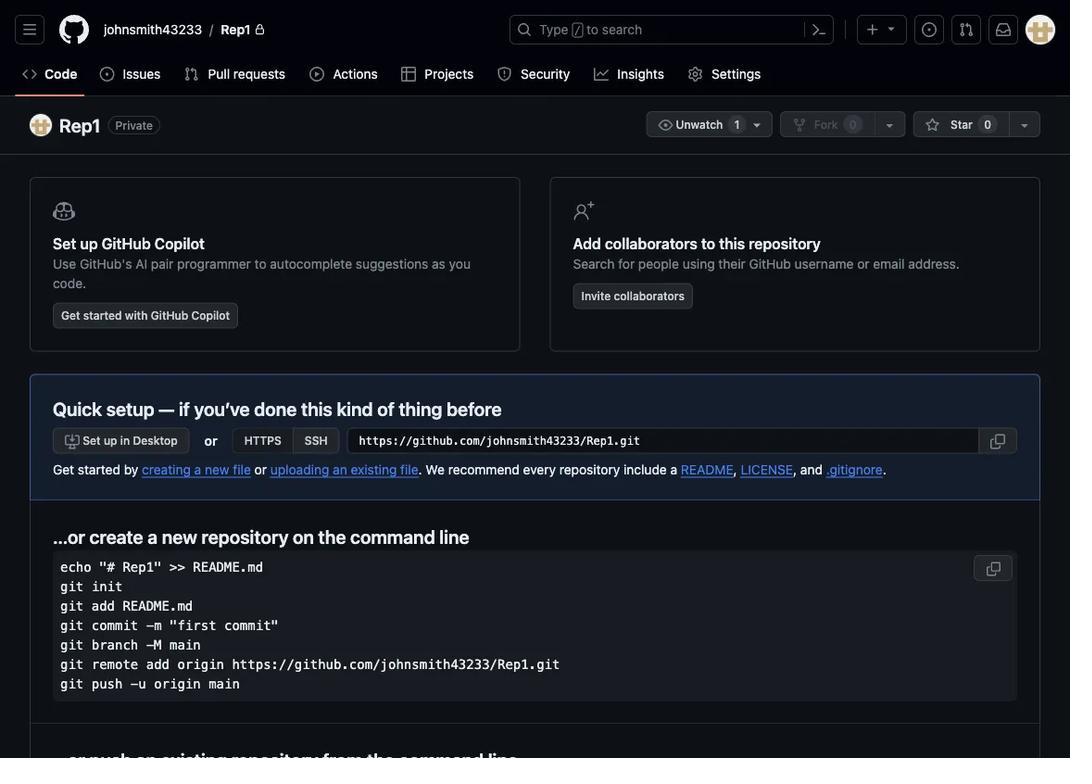 Task type: locate. For each thing, give the bounding box(es) containing it.
1 horizontal spatial to
[[587, 22, 599, 37]]

new
[[205, 462, 229, 477], [162, 526, 197, 547]]

up up the 'github's'
[[80, 235, 98, 252]]

add down init
[[91, 599, 115, 614]]

1 vertical spatial get
[[53, 462, 74, 477]]

2 horizontal spatial or
[[858, 256, 870, 272]]

this up their
[[719, 235, 745, 252]]

1 vertical spatial repository
[[560, 462, 620, 477]]

- down m
[[146, 638, 154, 653]]

0 vertical spatial add
[[91, 599, 115, 614]]

, left license link at the right bottom
[[734, 462, 737, 477]]

0 vertical spatial collaborators
[[605, 235, 698, 252]]

2 horizontal spatial repository
[[749, 235, 821, 252]]

. right and
[[883, 462, 887, 477]]

started left with
[[83, 309, 122, 322]]

star image
[[926, 118, 940, 133]]

0 vertical spatial get
[[61, 309, 80, 322]]

1 vertical spatial rep1 link
[[59, 114, 101, 136]]

or up creating a new file link
[[205, 433, 218, 448]]

1 horizontal spatial a
[[194, 462, 201, 477]]

readme.md up m
[[123, 599, 193, 614]]

- up m
[[146, 618, 154, 634]]

1 vertical spatial main
[[209, 677, 240, 692]]

readme.md down …or create a new repository on the command line
[[193, 560, 263, 575]]

0 vertical spatial or
[[858, 256, 870, 272]]

0 horizontal spatial this
[[301, 398, 333, 419]]

to right programmer
[[255, 256, 267, 272]]

started left by
[[78, 462, 120, 477]]

add
[[91, 599, 115, 614], [146, 657, 170, 672]]

unwatch
[[673, 118, 726, 131]]

0 users starred this repository element
[[978, 115, 998, 133]]

"first
[[170, 618, 217, 634]]

email
[[873, 256, 905, 272]]

issue opened image left issues
[[100, 67, 114, 82]]

0 horizontal spatial /
[[210, 22, 213, 37]]

0 vertical spatial set
[[53, 235, 76, 252]]

to inside add collaborators to this repository search for people using their github username or email address.
[[701, 235, 716, 252]]

1 horizontal spatial up
[[104, 434, 117, 447]]

, left and
[[794, 462, 797, 477]]

new up >>
[[162, 526, 197, 547]]

main down commit"
[[209, 677, 240, 692]]

johnsmith43233 /
[[104, 22, 213, 37]]

0 horizontal spatial set
[[53, 235, 76, 252]]

person add image
[[573, 200, 596, 222]]

2 . from the left
[[883, 462, 887, 477]]

git pull request image
[[184, 67, 199, 82]]

collaborators inside add collaborators to this repository search for people using their github username or email address.
[[605, 235, 698, 252]]

2 0 from the left
[[985, 118, 992, 131]]

started
[[83, 309, 122, 322], [78, 462, 120, 477]]

0 horizontal spatial repository
[[202, 526, 289, 547]]

0 horizontal spatial 0
[[850, 118, 857, 131]]

copilot up pair
[[155, 235, 205, 252]]

rep1 right owner avatar
[[59, 114, 101, 136]]

issue opened image inside issues link
[[100, 67, 114, 82]]

push
[[91, 677, 123, 692]]

recommend
[[448, 462, 520, 477]]

with
[[125, 309, 148, 322]]

collaborators up people
[[605, 235, 698, 252]]

private
[[115, 119, 153, 132]]

2 vertical spatial github
[[151, 309, 188, 322]]

0 vertical spatial copilot
[[155, 235, 205, 252]]

0 horizontal spatial to
[[255, 256, 267, 272]]

security
[[521, 66, 570, 82]]

started for with
[[83, 309, 122, 322]]

rep1 link
[[213, 15, 273, 44], [59, 114, 101, 136]]

.
[[419, 462, 422, 477], [883, 462, 887, 477]]

https://github.com/johnsmith43233/rep1.git
[[232, 657, 560, 672]]

collaborators down people
[[614, 289, 685, 302]]

1 horizontal spatial rep1
[[221, 22, 251, 37]]

this up ssh button
[[301, 398, 333, 419]]

kind
[[337, 398, 373, 419]]

,
[[734, 462, 737, 477], [794, 462, 797, 477]]

readme.md
[[193, 560, 263, 575], [123, 599, 193, 614]]

issues
[[123, 66, 161, 82]]

commit
[[91, 618, 138, 634]]

1 horizontal spatial .
[[883, 462, 887, 477]]

/ inside johnsmith43233 /
[[210, 22, 213, 37]]

code image
[[22, 67, 37, 82]]

triangle down image
[[884, 21, 899, 36]]

quick setup — if you've done this kind of thing before
[[53, 398, 502, 419]]

main down "first
[[170, 638, 201, 653]]

a up rep1"
[[148, 526, 158, 547]]

0 vertical spatial repository
[[749, 235, 821, 252]]

1 horizontal spatial or
[[255, 462, 267, 477]]

desktop
[[133, 434, 178, 447]]

1 horizontal spatial rep1 link
[[213, 15, 273, 44]]

repository inside add collaborators to this repository search for people using their github username or email address.
[[749, 235, 821, 252]]

copy to clipboard image
[[986, 562, 1001, 577]]

issue opened image left git pull request icon
[[922, 22, 937, 37]]

readme link
[[681, 462, 734, 477]]

1 horizontal spatial ,
[[794, 462, 797, 477]]

0 for fork 0
[[850, 118, 857, 131]]

>>
[[170, 560, 185, 575]]

or
[[858, 256, 870, 272], [205, 433, 218, 448], [255, 462, 267, 477]]

remote
[[91, 657, 138, 672]]

set right desktop download 'image'
[[83, 434, 101, 447]]

invite
[[582, 289, 611, 302]]

2 git from the top
[[60, 599, 84, 614]]

get
[[61, 309, 80, 322], [53, 462, 74, 477]]

-
[[146, 618, 154, 634], [146, 638, 154, 653], [131, 677, 138, 692]]

desktop download image
[[65, 434, 80, 449]]

copy to clipboard image
[[991, 434, 1006, 449]]

thing
[[399, 398, 443, 419]]

repository left on
[[202, 526, 289, 547]]

github right their
[[749, 256, 791, 272]]

set up use
[[53, 235, 76, 252]]

1 vertical spatial rep1
[[59, 114, 101, 136]]

set inside the set up github copilot use github's ai pair programmer to autocomplete suggestions as you code.
[[53, 235, 76, 252]]

0 horizontal spatial ,
[[734, 462, 737, 477]]

Clone URL text field
[[347, 428, 980, 454]]

2 vertical spatial -
[[131, 677, 138, 692]]

0 horizontal spatial .
[[419, 462, 422, 477]]

0 vertical spatial up
[[80, 235, 98, 252]]

up inside set up in desktop link
[[104, 434, 117, 447]]

1 horizontal spatial new
[[205, 462, 229, 477]]

license link
[[741, 462, 794, 477]]

/ inside type / to search
[[574, 24, 581, 37]]

command
[[350, 526, 435, 547]]

0 horizontal spatial up
[[80, 235, 98, 252]]

set for github
[[53, 235, 76, 252]]

rep1 link up 'pull requests'
[[213, 15, 273, 44]]

add down m
[[146, 657, 170, 672]]

1 horizontal spatial this
[[719, 235, 745, 252]]

set up github copilot use github's ai pair programmer to autocomplete suggestions as you code.
[[53, 235, 471, 291]]

creating
[[142, 462, 191, 477]]

get down desktop download 'image'
[[53, 462, 74, 477]]

1 horizontal spatial 0
[[985, 118, 992, 131]]

0 horizontal spatial a
[[148, 526, 158, 547]]

1 vertical spatial issue opened image
[[100, 67, 114, 82]]

echo "# rep1" >> readme.md git init git add readme.md git commit -m "first commit" git branch -m main git remote add origin https://github.com/johnsmith43233/rep1.git git push -u origin main
[[60, 560, 560, 692]]

0 vertical spatial started
[[83, 309, 122, 322]]

2 vertical spatial to
[[255, 256, 267, 272]]

1 vertical spatial started
[[78, 462, 120, 477]]

1 horizontal spatial issue opened image
[[922, 22, 937, 37]]

0 horizontal spatial new
[[162, 526, 197, 547]]

1 vertical spatial up
[[104, 434, 117, 447]]

using
[[683, 256, 715, 272]]

collaborators for add
[[605, 235, 698, 252]]

rep1 link right owner avatar
[[59, 114, 101, 136]]

1 git from the top
[[60, 579, 84, 595]]

settings
[[712, 66, 761, 82]]

table image
[[401, 67, 416, 82]]

or down https button
[[255, 462, 267, 477]]

get down code.
[[61, 309, 80, 322]]

copilot down programmer
[[191, 309, 230, 322]]

origin right the u
[[154, 677, 201, 692]]

2 vertical spatial repository
[[202, 526, 289, 547]]

/
[[210, 22, 213, 37], [574, 24, 581, 37]]

you
[[449, 256, 471, 272]]

in
[[120, 434, 130, 447]]

file down https button
[[233, 462, 251, 477]]

invite collaborators link
[[573, 283, 693, 309]]

a right "include"
[[671, 462, 678, 477]]

rep1
[[221, 22, 251, 37], [59, 114, 101, 136]]

0 right fork
[[850, 118, 857, 131]]

1 horizontal spatial main
[[209, 677, 240, 692]]

github
[[102, 235, 151, 252], [749, 256, 791, 272], [151, 309, 188, 322]]

rep1 left lock image
[[221, 22, 251, 37]]

fork
[[815, 118, 838, 131]]

collaborators for invite
[[614, 289, 685, 302]]

star 0
[[948, 118, 992, 131]]

m
[[154, 618, 162, 634]]

or inside add collaborators to this repository search for people using their github username or email address.
[[858, 256, 870, 272]]

code link
[[15, 60, 85, 88]]

people
[[639, 256, 679, 272]]

1 vertical spatial copilot
[[191, 309, 230, 322]]

commit"
[[224, 618, 279, 634]]

actions
[[333, 66, 378, 82]]

1 . from the left
[[419, 462, 422, 477]]

to up using
[[701, 235, 716, 252]]

- right push
[[131, 677, 138, 692]]

to left search
[[587, 22, 599, 37]]

repository for line
[[202, 526, 289, 547]]

line
[[440, 526, 469, 547]]

a right creating
[[194, 462, 201, 477]]

file
[[233, 462, 251, 477], [401, 462, 419, 477]]

or left email
[[858, 256, 870, 272]]

list
[[96, 15, 499, 44]]

git pull request image
[[959, 22, 974, 37]]

1 0 from the left
[[850, 118, 857, 131]]

up
[[80, 235, 98, 252], [104, 434, 117, 447]]

up left in
[[104, 434, 117, 447]]

0 horizontal spatial or
[[205, 433, 218, 448]]

homepage image
[[59, 15, 89, 44]]

repository right every
[[560, 462, 620, 477]]

1 vertical spatial to
[[701, 235, 716, 252]]

shield image
[[497, 67, 512, 82]]

0 vertical spatial github
[[102, 235, 151, 252]]

search
[[573, 256, 615, 272]]

include
[[624, 462, 667, 477]]

github right with
[[151, 309, 188, 322]]

this inside add collaborators to this repository search for people using their github username or email address.
[[719, 235, 745, 252]]

github up ai
[[102, 235, 151, 252]]

2 horizontal spatial to
[[701, 235, 716, 252]]

0 vertical spatial rep1
[[221, 22, 251, 37]]

ssh button
[[293, 428, 340, 454]]

to
[[587, 22, 599, 37], [701, 235, 716, 252], [255, 256, 267, 272]]

1 vertical spatial this
[[301, 398, 333, 419]]

0 horizontal spatial issue opened image
[[100, 67, 114, 82]]

1 horizontal spatial set
[[83, 434, 101, 447]]

0 for star 0
[[985, 118, 992, 131]]

github's
[[80, 256, 132, 272]]

0 vertical spatial main
[[170, 638, 201, 653]]

0 vertical spatial to
[[587, 22, 599, 37]]

1 horizontal spatial add
[[146, 657, 170, 672]]

you've
[[194, 398, 250, 419]]

plus image
[[866, 22, 881, 37]]

/ up pull in the left of the page
[[210, 22, 213, 37]]

get for get started with github copilot
[[61, 309, 80, 322]]

every
[[523, 462, 556, 477]]

1 vertical spatial readme.md
[[123, 599, 193, 614]]

1 vertical spatial or
[[205, 433, 218, 448]]

—
[[159, 398, 175, 419]]

1 vertical spatial add
[[146, 657, 170, 672]]

/ right type
[[574, 24, 581, 37]]

1 vertical spatial set
[[83, 434, 101, 447]]

get started by creating a new file or uploading an existing file .                we recommend every repository include a readme , license ,               and .gitignore .
[[53, 462, 887, 477]]

a
[[194, 462, 201, 477], [671, 462, 678, 477], [148, 526, 158, 547]]

set inside set up in desktop link
[[83, 434, 101, 447]]

origin
[[177, 657, 224, 672], [154, 677, 201, 692]]

0 vertical spatial this
[[719, 235, 745, 252]]

graph image
[[594, 67, 609, 82]]

file left we
[[401, 462, 419, 477]]

origin down "first
[[177, 657, 224, 672]]

code.
[[53, 276, 86, 291]]

up inside the set up github copilot use github's ai pair programmer to autocomplete suggestions as you code.
[[80, 235, 98, 252]]

. left we
[[419, 462, 422, 477]]

command palette image
[[812, 22, 827, 37]]

settings link
[[681, 60, 770, 88]]

1 horizontal spatial /
[[574, 24, 581, 37]]

requests
[[234, 66, 286, 82]]

repository
[[749, 235, 821, 252], [560, 462, 620, 477], [202, 526, 289, 547]]

collaborators
[[605, 235, 698, 252], [614, 289, 685, 302]]

1 vertical spatial github
[[749, 256, 791, 272]]

repository up username
[[749, 235, 821, 252]]

issue opened image
[[922, 22, 937, 37], [100, 67, 114, 82]]

1 vertical spatial collaborators
[[614, 289, 685, 302]]

1 horizontal spatial file
[[401, 462, 419, 477]]

license
[[741, 462, 794, 477]]

0 horizontal spatial file
[[233, 462, 251, 477]]

0 vertical spatial issue opened image
[[922, 22, 937, 37]]

pull requests
[[208, 66, 286, 82]]

2 file from the left
[[401, 462, 419, 477]]

0 right star in the right of the page
[[985, 118, 992, 131]]

new right creating
[[205, 462, 229, 477]]



Task type: vqa. For each thing, say whether or not it's contained in the screenshot.
topmost Github
yes



Task type: describe. For each thing, give the bounding box(es) containing it.
projects
[[425, 66, 474, 82]]

code
[[44, 66, 77, 82]]

2 vertical spatial or
[[255, 462, 267, 477]]

0 vertical spatial new
[[205, 462, 229, 477]]

add this repository to a list image
[[1018, 118, 1033, 133]]

1 vertical spatial new
[[162, 526, 197, 547]]

invite collaborators
[[582, 289, 685, 302]]

add collaborators to this repository search for people using their github username or email address.
[[573, 235, 960, 272]]

2 , from the left
[[794, 462, 797, 477]]

/ for type
[[574, 24, 581, 37]]

init
[[91, 579, 123, 595]]

of
[[377, 398, 395, 419]]

0 horizontal spatial rep1
[[59, 114, 101, 136]]

their
[[719, 256, 746, 272]]

on
[[293, 526, 314, 547]]

1 horizontal spatial repository
[[560, 462, 620, 477]]

.gitignore link
[[827, 462, 883, 477]]

"#
[[99, 560, 115, 575]]

ai
[[136, 256, 147, 272]]

set for in
[[83, 434, 101, 447]]

0 horizontal spatial main
[[170, 638, 201, 653]]

4 git from the top
[[60, 638, 84, 653]]

get for get started by creating a new file or uploading an existing file .                we recommend every repository include a readme , license ,               and .gitignore .
[[53, 462, 74, 477]]

0 vertical spatial -
[[146, 618, 154, 634]]

up for github
[[80, 235, 98, 252]]

fork 0
[[815, 118, 857, 131]]

play image
[[310, 67, 325, 82]]

copilot inside the 'get started with github copilot' link
[[191, 309, 230, 322]]

gear image
[[688, 67, 703, 82]]

1 vertical spatial -
[[146, 638, 154, 653]]

actions link
[[302, 60, 387, 88]]

2 horizontal spatial a
[[671, 462, 678, 477]]

0 vertical spatial rep1 link
[[213, 15, 273, 44]]

star
[[951, 118, 973, 131]]

lock image
[[255, 24, 266, 35]]

programmer
[[177, 256, 251, 272]]

for
[[618, 256, 635, 272]]

list containing johnsmith43233 /
[[96, 15, 499, 44]]

setup
[[106, 398, 154, 419]]

copilot inside the set up github copilot use github's ai pair programmer to autocomplete suggestions as you code.
[[155, 235, 205, 252]]

repo forked image
[[792, 118, 807, 133]]

an
[[333, 462, 347, 477]]

if
[[179, 398, 190, 419]]

1 , from the left
[[734, 462, 737, 477]]

branch
[[91, 638, 138, 653]]

create
[[89, 526, 143, 547]]

set up in desktop
[[80, 434, 178, 447]]

0 horizontal spatial rep1 link
[[59, 114, 101, 136]]

issue opened image for git pull request image at the top of the page
[[100, 67, 114, 82]]

uploading an existing file link
[[270, 462, 419, 477]]

search
[[602, 22, 643, 37]]

uploading
[[270, 462, 329, 477]]

to for this
[[701, 235, 716, 252]]

owner avatar image
[[30, 114, 52, 136]]

before
[[447, 398, 502, 419]]

3 git from the top
[[60, 618, 84, 634]]

creating a new file link
[[142, 462, 251, 477]]

repository for using
[[749, 235, 821, 252]]

1 file from the left
[[233, 462, 251, 477]]

0 vertical spatial origin
[[177, 657, 224, 672]]

security link
[[490, 60, 579, 88]]

insights
[[618, 66, 664, 82]]

type / to search
[[539, 22, 643, 37]]

/ for johnsmith43233
[[210, 22, 213, 37]]

pair
[[151, 256, 174, 272]]

the
[[318, 526, 346, 547]]

notifications image
[[996, 22, 1011, 37]]

use
[[53, 256, 76, 272]]

m
[[154, 638, 162, 653]]

1 vertical spatial origin
[[154, 677, 201, 692]]

0 vertical spatial readme.md
[[193, 560, 263, 575]]

set up in desktop link
[[53, 428, 190, 454]]

up for in
[[104, 434, 117, 447]]

insights link
[[587, 60, 673, 88]]

issues link
[[92, 60, 169, 88]]

we
[[426, 462, 445, 477]]

username
[[795, 256, 854, 272]]

and
[[801, 462, 823, 477]]

started for by
[[78, 462, 120, 477]]

https button
[[232, 428, 293, 454]]

existing
[[351, 462, 397, 477]]

rep1"
[[123, 560, 162, 575]]

u
[[138, 677, 146, 692]]

as
[[432, 256, 446, 272]]

0 horizontal spatial add
[[91, 599, 115, 614]]

.gitignore
[[827, 462, 883, 477]]

add
[[573, 235, 601, 252]]

github inside the set up github copilot use github's ai pair programmer to autocomplete suggestions as you code.
[[102, 235, 151, 252]]

copilot image
[[53, 200, 75, 222]]

get started with github copilot
[[61, 309, 230, 322]]

to for search
[[587, 22, 599, 37]]

address.
[[909, 256, 960, 272]]

6 git from the top
[[60, 677, 84, 692]]

…or create a new repository on the command line
[[53, 526, 469, 547]]

projects link
[[394, 60, 483, 88]]

issue opened image for git pull request icon
[[922, 22, 937, 37]]

pull requests link
[[177, 60, 295, 88]]

readme
[[681, 462, 734, 477]]

eye image
[[658, 118, 673, 133]]

type
[[539, 22, 569, 37]]

johnsmith43233
[[104, 22, 202, 37]]

get started with github copilot link
[[53, 303, 238, 329]]

github inside add collaborators to this repository search for people using their github username or email address.
[[749, 256, 791, 272]]

done
[[254, 398, 297, 419]]

quick
[[53, 398, 102, 419]]

by
[[124, 462, 138, 477]]

5 git from the top
[[60, 657, 84, 672]]

suggestions
[[356, 256, 429, 272]]

to inside the set up github copilot use github's ai pair programmer to autocomplete suggestions as you code.
[[255, 256, 267, 272]]

see your forks of this repository image
[[883, 118, 898, 133]]



